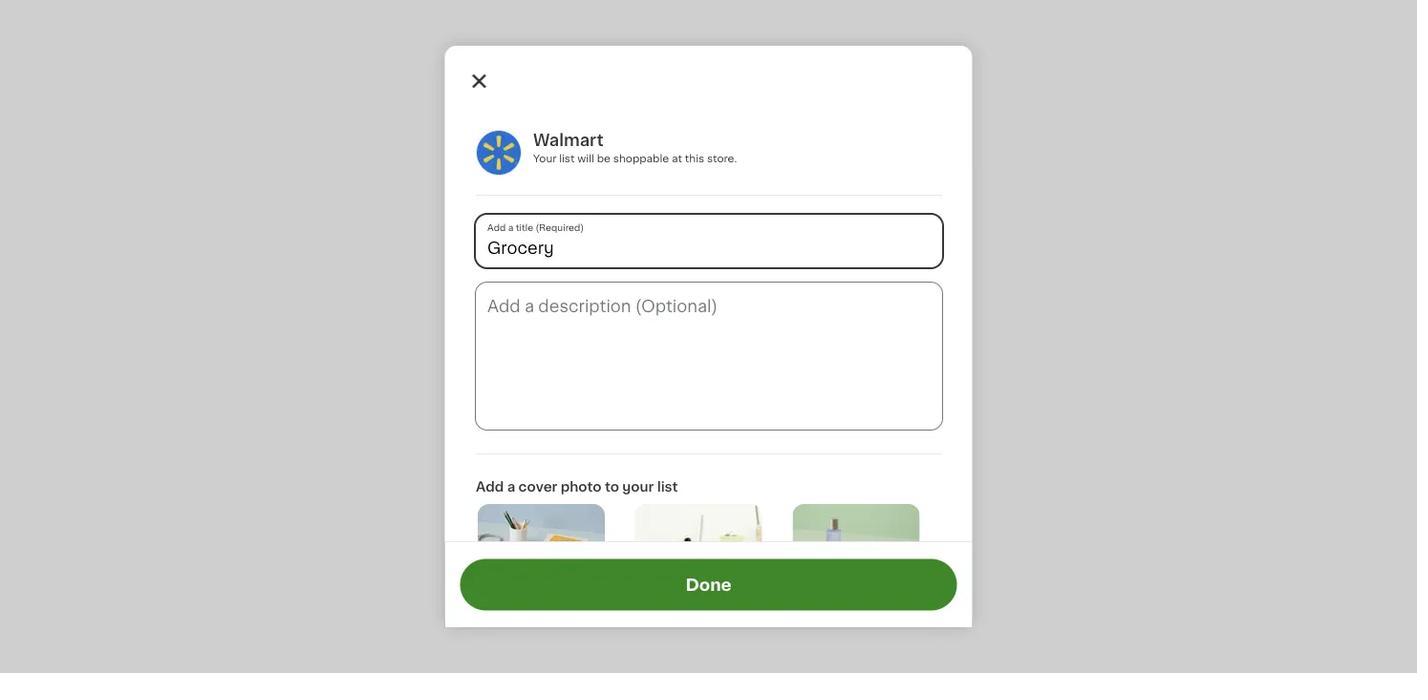Task type: vqa. For each thing, say whether or not it's contained in the screenshot.
Add a title (Required) text field
yes



Task type: describe. For each thing, give the bounding box(es) containing it.
1 horizontal spatial list
[[657, 481, 678, 494]]

a keyboard, mouse, notebook, cup of pencils, wire cable. image
[[477, 505, 604, 596]]

photo
[[560, 481, 601, 494]]

list inside walmart your list will be shoppable at this store.
[[559, 153, 574, 164]]

will
[[577, 153, 594, 164]]

walmart
[[533, 132, 603, 149]]

walmart your list will be shoppable at this store.
[[533, 132, 737, 164]]

done
[[686, 577, 732, 593]]



Task type: locate. For each thing, give the bounding box(es) containing it.
1 vertical spatial list
[[657, 481, 678, 494]]

None text field
[[475, 283, 942, 430]]

0 vertical spatial list
[[559, 153, 574, 164]]

Add a title (Required) text field
[[475, 215, 942, 268]]

to
[[604, 481, 619, 494]]

list down walmart
[[559, 153, 574, 164]]

walmart logo image
[[475, 130, 521, 176]]

this
[[684, 153, 704, 164]]

cotton pads, ointment, cream, and bottle of liquid. image
[[792, 505, 919, 596]]

done button
[[460, 560, 957, 611]]

store.
[[707, 153, 737, 164]]

add a cover photo to your list
[[475, 481, 678, 494]]

be
[[596, 153, 610, 164]]

list
[[559, 153, 574, 164], [657, 481, 678, 494]]

your
[[622, 481, 653, 494]]

a
[[507, 481, 515, 494]]

0 horizontal spatial list
[[559, 153, 574, 164]]

at
[[671, 153, 682, 164]]

shoppable
[[613, 153, 669, 164]]

list right your
[[657, 481, 678, 494]]

an assortment of glasses increasing in height with various cocktails. image
[[635, 505, 762, 596]]

your
[[533, 153, 556, 164]]

add
[[475, 481, 503, 494]]

cover
[[518, 481, 557, 494]]

list_add_items dialog
[[445, 46, 972, 674]]



